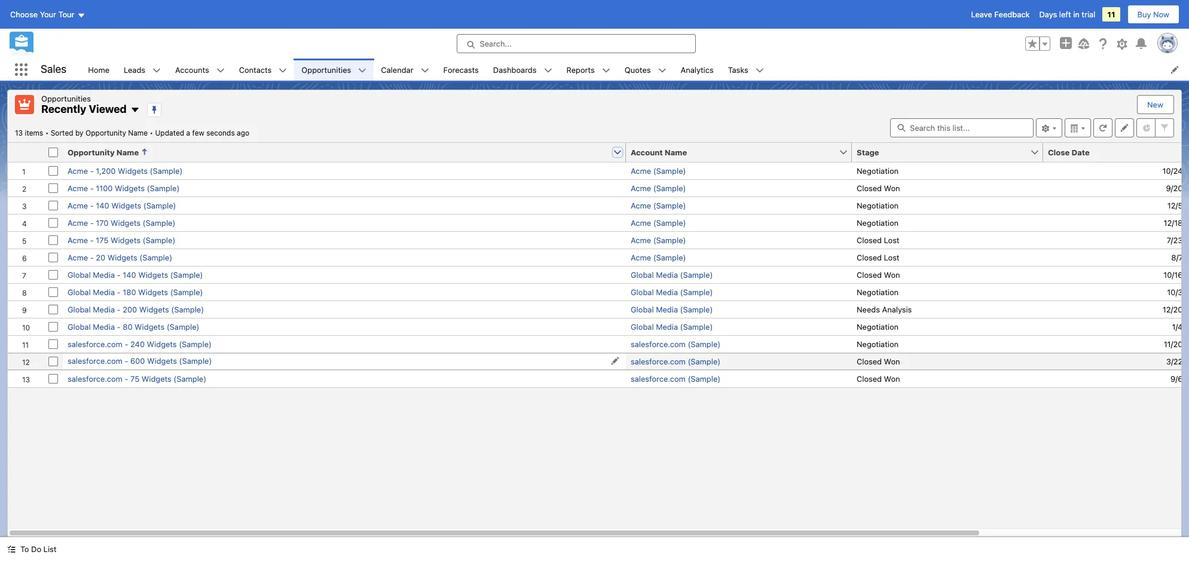 Task type: describe. For each thing, give the bounding box(es) containing it.
analysis
[[882, 305, 912, 314]]

list containing home
[[81, 59, 1189, 81]]

10/24/2
[[1163, 166, 1189, 176]]

- for 20
[[90, 253, 94, 262]]

stage button
[[852, 143, 1030, 162]]

text default image for dashboards
[[544, 66, 552, 75]]

dashboards
[[493, 65, 537, 74]]

acme (sample) for acme - 170 widgets (sample)
[[631, 218, 686, 228]]

contacts link
[[232, 59, 279, 81]]

forecasts link
[[436, 59, 486, 81]]

12/18/2
[[1164, 218, 1189, 228]]

leave feedback
[[971, 10, 1030, 19]]

dashboards link
[[486, 59, 544, 81]]

new
[[1148, 100, 1164, 109]]

text default image for contacts
[[279, 66, 287, 75]]

calendar
[[381, 65, 414, 74]]

calendar list item
[[374, 59, 436, 81]]

account name
[[631, 147, 687, 157]]

won for 3/22/2
[[884, 357, 900, 366]]

8/7/2
[[1172, 253, 1189, 262]]

acme - 140 widgets (sample) link
[[68, 201, 176, 210]]

widgets right 200
[[139, 305, 169, 314]]

text default image for leads
[[153, 66, 161, 75]]

days left in trial
[[1040, 10, 1096, 19]]

- for 75
[[125, 374, 128, 384]]

seconds
[[206, 128, 235, 137]]

search...
[[480, 39, 512, 48]]

by
[[75, 128, 83, 137]]

widgets for 170
[[111, 218, 141, 228]]

stage element
[[852, 143, 1051, 162]]

11
[[1108, 10, 1116, 19]]

12/20/2
[[1163, 305, 1189, 314]]

1 • from the left
[[45, 128, 49, 137]]

text default image for tasks
[[756, 66, 764, 75]]

to do list
[[20, 545, 56, 554]]

Search Recently Viewed list view. search field
[[890, 118, 1034, 137]]

leads
[[124, 65, 145, 74]]

acme (sample) for acme - 1100 widgets (sample)
[[631, 183, 686, 193]]

recently viewed status
[[15, 128, 155, 137]]

close date button
[[1043, 143, 1189, 162]]

calendar link
[[374, 59, 421, 81]]

global media - 80 widgets (sample)
[[68, 322, 199, 332]]

negotiation for 12/5/2
[[857, 201, 899, 210]]

reports
[[567, 65, 595, 74]]

200
[[123, 305, 137, 314]]

name left the updated on the top of the page
[[128, 128, 148, 137]]

close date
[[1048, 147, 1090, 157]]

analytics
[[681, 65, 714, 74]]

- for 600
[[125, 356, 128, 366]]

a
[[186, 128, 190, 137]]

- for 240
[[125, 339, 128, 349]]

text default image for reports
[[602, 66, 610, 75]]

9/20/2
[[1166, 183, 1189, 193]]

global media - 200 widgets (sample) link
[[68, 305, 204, 314]]

closed for 10/16/2
[[857, 270, 882, 280]]

sales
[[41, 63, 67, 75]]

contacts
[[239, 65, 272, 74]]

- for 170
[[90, 218, 94, 228]]

accounts link
[[168, 59, 216, 81]]

widgets for 175
[[111, 235, 141, 245]]

do
[[31, 545, 41, 554]]

choose your tour
[[10, 10, 74, 19]]

opportunities inside list item
[[302, 65, 351, 74]]

to
[[20, 545, 29, 554]]

salesforce.com - 75 widgets (sample) link
[[68, 374, 206, 384]]

cell inside the "recently viewed" grid
[[44, 143, 63, 162]]

lost for 8/7/2
[[884, 253, 900, 262]]

0 vertical spatial opportunity
[[86, 128, 126, 137]]

quotes list item
[[618, 59, 674, 81]]

viewed
[[89, 103, 127, 115]]

global media (sample) link for global media - 180 widgets (sample)
[[631, 287, 713, 297]]

account name button
[[626, 143, 839, 162]]

11/20/2
[[1164, 339, 1189, 349]]

reports link
[[559, 59, 602, 81]]

salesforce.com inside salesforce.com - 600 widgets (sample) link
[[68, 356, 123, 366]]

widgets for 1100
[[115, 183, 145, 193]]

acme - 170 widgets (sample) link
[[68, 218, 175, 228]]

- left 80
[[117, 322, 121, 332]]

opportunities list item
[[294, 59, 374, 81]]

1/4/2
[[1172, 322, 1189, 332]]

acme (sample) for acme - 175 widgets (sample)
[[631, 235, 686, 245]]

updated
[[155, 128, 184, 137]]

3/22/2
[[1167, 357, 1189, 366]]

acme (sample) link for acme - 170 widgets (sample)
[[631, 218, 686, 228]]

2 salesforce.com (sample) from the top
[[631, 357, 721, 366]]

acme (sample) link for acme - 20 widgets (sample)
[[631, 253, 686, 262]]

won for 10/16/2
[[884, 270, 900, 280]]

item number image
[[8, 143, 44, 162]]

needs analysis
[[857, 305, 912, 314]]

- left '180'
[[117, 287, 121, 297]]

opportunity inside button
[[68, 147, 115, 157]]

buy now button
[[1127, 5, 1180, 24]]

recently viewed
[[41, 103, 127, 115]]

closed won for 9/6/2
[[857, 374, 900, 384]]

closed won for 9/20/2
[[857, 183, 900, 193]]

dashboards list item
[[486, 59, 559, 81]]

240
[[130, 339, 145, 349]]

account name element
[[626, 143, 859, 162]]

salesforce.com - 600 widgets (sample) link
[[68, 356, 212, 367]]

trial
[[1082, 10, 1096, 19]]

to do list button
[[0, 538, 64, 561]]

170
[[96, 218, 109, 228]]

acme - 20 widgets (sample)
[[68, 253, 172, 262]]

salesforce.com - 240 widgets (sample) link
[[68, 339, 212, 349]]

20
[[96, 253, 105, 262]]

none search field inside recently viewed|opportunities|list view element
[[890, 118, 1034, 137]]

global media (sample) link for global media - 140 widgets (sample)
[[631, 270, 713, 280]]

175
[[96, 235, 108, 245]]

widgets for 1,200
[[118, 166, 148, 176]]

global media - 140 widgets (sample) link
[[68, 270, 203, 280]]

13
[[15, 128, 23, 137]]

widgets for 75
[[142, 374, 172, 384]]

closed for 9/20/2
[[857, 183, 882, 193]]

item number element
[[8, 143, 44, 162]]

sorted
[[51, 128, 73, 137]]

1 horizontal spatial 140
[[123, 270, 136, 280]]

text default image for quotes
[[658, 66, 666, 75]]

180
[[123, 287, 136, 297]]

widgets up salesforce.com - 240 widgets (sample) link at the left bottom of the page
[[135, 322, 165, 332]]

acme (sample) for acme - 140 widgets (sample)
[[631, 201, 686, 210]]

closed won for 10/16/2
[[857, 270, 900, 280]]

needs
[[857, 305, 880, 314]]

tour
[[58, 10, 74, 19]]

text default image up 13 items • sorted by opportunity name • updated a few seconds ago
[[130, 105, 140, 115]]

contacts list item
[[232, 59, 294, 81]]

quotes
[[625, 65, 651, 74]]

widgets up global media - 180 widgets (sample) link
[[138, 270, 168, 280]]

quotes link
[[618, 59, 658, 81]]

acme - 140 widgets (sample)
[[68, 201, 176, 210]]

opportunity name button
[[63, 143, 613, 162]]

account
[[631, 147, 663, 157]]

global media - 140 widgets (sample)
[[68, 270, 203, 280]]

choose
[[10, 10, 38, 19]]

won for 9/6/2
[[884, 374, 900, 384]]



Task type: locate. For each thing, give the bounding box(es) containing it.
stage
[[857, 147, 879, 157]]

1 horizontal spatial •
[[150, 128, 153, 137]]

- left '170'
[[90, 218, 94, 228]]

salesforce.com (sample)
[[631, 339, 721, 349], [631, 357, 721, 366], [631, 374, 721, 384]]

3 salesforce.com (sample) link from the top
[[631, 374, 721, 384]]

acme - 175 widgets (sample)
[[68, 235, 175, 245]]

acme (sample) link for acme - 140 widgets (sample)
[[631, 201, 686, 210]]

items
[[25, 128, 43, 137]]

1 vertical spatial opportunities
[[41, 94, 91, 103]]

name up acme - 1,200 widgets (sample) link at the left of page
[[117, 147, 139, 157]]

acme (sample) link
[[631, 166, 686, 176], [631, 183, 686, 193], [631, 201, 686, 210], [631, 218, 686, 228], [631, 235, 686, 245], [631, 253, 686, 262]]

0 vertical spatial opportunities
[[302, 65, 351, 74]]

- up acme - 170 widgets (sample)
[[90, 201, 94, 210]]

1 vertical spatial opportunity
[[68, 147, 115, 157]]

2 global media (sample) from the top
[[631, 287, 713, 297]]

0 horizontal spatial opportunities
[[41, 94, 91, 103]]

4 acme (sample) link from the top
[[631, 218, 686, 228]]

widgets down 'acme - 140 widgets (sample)'
[[111, 218, 141, 228]]

- down acme - 20 widgets (sample) link
[[117, 270, 121, 280]]

leave feedback link
[[971, 10, 1030, 19]]

7/23/2
[[1167, 235, 1189, 245]]

1 vertical spatial closed lost
[[857, 253, 900, 262]]

1 horizontal spatial opportunities
[[302, 65, 351, 74]]

- left 75
[[125, 374, 128, 384]]

4 acme (sample) from the top
[[631, 218, 686, 228]]

1 lost from the top
[[884, 235, 900, 245]]

acme - 1,200 widgets (sample) link
[[68, 166, 183, 176]]

5 closed from the top
[[857, 357, 882, 366]]

text default image left calendar "link"
[[358, 66, 367, 75]]

won for 9/20/2
[[884, 183, 900, 193]]

(sample)
[[150, 166, 183, 176], [653, 166, 686, 176], [147, 183, 180, 193], [653, 183, 686, 193], [143, 201, 176, 210], [653, 201, 686, 210], [143, 218, 175, 228], [653, 218, 686, 228], [143, 235, 175, 245], [653, 235, 686, 245], [140, 253, 172, 262], [653, 253, 686, 262], [170, 270, 203, 280], [680, 270, 713, 280], [170, 287, 203, 297], [680, 287, 713, 297], [171, 305, 204, 314], [680, 305, 713, 314], [167, 322, 199, 332], [680, 322, 713, 332], [179, 339, 212, 349], [688, 339, 721, 349], [179, 356, 212, 366], [688, 357, 721, 366], [174, 374, 206, 384], [688, 374, 721, 384]]

new button
[[1138, 96, 1173, 114]]

text default image right tasks
[[756, 66, 764, 75]]

tasks link
[[721, 59, 756, 81]]

list
[[43, 545, 56, 554]]

widgets for 140
[[111, 201, 141, 210]]

1 vertical spatial 140
[[123, 270, 136, 280]]

0 horizontal spatial 140
[[96, 201, 109, 210]]

group
[[1025, 36, 1051, 51]]

opportunities image
[[15, 95, 34, 114]]

- left the 1100
[[90, 183, 94, 193]]

13 items • sorted by opportunity name • updated a few seconds ago
[[15, 128, 249, 137]]

text default image
[[153, 66, 161, 75], [421, 66, 429, 75], [7, 546, 16, 554]]

- for 1100
[[90, 183, 94, 193]]

negotiation for 11/20/2
[[857, 339, 899, 349]]

global media (sample)
[[631, 270, 713, 280], [631, 287, 713, 297], [631, 305, 713, 314], [631, 322, 713, 332]]

closed for 9/6/2
[[857, 374, 882, 384]]

acme (sample) link for acme - 175 widgets (sample)
[[631, 235, 686, 245]]

widgets right 240 on the left bottom
[[147, 339, 177, 349]]

acme (sample) link for acme - 1100 widgets (sample)
[[631, 183, 686, 193]]

2 lost from the top
[[884, 253, 900, 262]]

name right 'account'
[[665, 147, 687, 157]]

recently
[[41, 103, 86, 115]]

acme - 170 widgets (sample)
[[68, 218, 175, 228]]

closed for 8/7/2
[[857, 253, 882, 262]]

3 salesforce.com (sample) from the top
[[631, 374, 721, 384]]

buy now
[[1138, 10, 1170, 19]]

1 closed lost from the top
[[857, 235, 900, 245]]

opportunity name
[[68, 147, 139, 157]]

1100
[[96, 183, 113, 193]]

global media (sample) for global media - 140 widgets (sample)
[[631, 270, 713, 280]]

list
[[81, 59, 1189, 81]]

acme (sample) for acme - 1,200 widgets (sample)
[[631, 166, 686, 176]]

1 acme (sample) from the top
[[631, 166, 686, 176]]

- left 240 on the left bottom
[[125, 339, 128, 349]]

choose your tour button
[[10, 5, 86, 24]]

text default image right quotes on the top of page
[[658, 66, 666, 75]]

name for account name
[[665, 147, 687, 157]]

global media - 80 widgets (sample) link
[[68, 322, 199, 332]]

acme - 20 widgets (sample) link
[[68, 253, 172, 262]]

global media - 200 widgets (sample)
[[68, 305, 204, 314]]

4 global media (sample) link from the top
[[631, 322, 713, 332]]

140 up '180'
[[123, 270, 136, 280]]

1 vertical spatial salesforce.com (sample)
[[631, 357, 721, 366]]

cell
[[44, 143, 63, 162]]

acme - 1100 widgets (sample)
[[68, 183, 180, 193]]

date
[[1072, 147, 1090, 157]]

3 acme (sample) link from the top
[[631, 201, 686, 210]]

- for 1,200
[[90, 166, 94, 176]]

accounts list item
[[168, 59, 232, 81]]

3 negotiation from the top
[[857, 218, 899, 228]]

opportunity name element
[[63, 143, 633, 162]]

text default image right reports at the top of page
[[602, 66, 610, 75]]

-
[[90, 166, 94, 176], [90, 183, 94, 193], [90, 201, 94, 210], [90, 218, 94, 228], [90, 235, 94, 245], [90, 253, 94, 262], [117, 270, 121, 280], [117, 287, 121, 297], [117, 305, 121, 314], [117, 322, 121, 332], [125, 339, 128, 349], [125, 356, 128, 366], [125, 374, 128, 384]]

text default image for calendar
[[421, 66, 429, 75]]

0 vertical spatial salesforce.com (sample) link
[[631, 339, 721, 349]]

text default image for opportunities
[[358, 66, 367, 75]]

widgets for 240
[[147, 339, 177, 349]]

text default image inside opportunities list item
[[358, 66, 367, 75]]

global media (sample) for global media - 80 widgets (sample)
[[631, 322, 713, 332]]

opportunity
[[86, 128, 126, 137], [68, 147, 115, 157]]

feedback
[[995, 10, 1030, 19]]

text default image inside quotes list item
[[658, 66, 666, 75]]

1 salesforce.com (sample) from the top
[[631, 339, 721, 349]]

1 global media (sample) from the top
[[631, 270, 713, 280]]

• left the updated on the top of the page
[[150, 128, 153, 137]]

accounts
[[175, 65, 209, 74]]

2 won from the top
[[884, 270, 900, 280]]

reports list item
[[559, 59, 618, 81]]

closed for 7/23/2
[[857, 235, 882, 245]]

text default image right leads
[[153, 66, 161, 75]]

4 won from the top
[[884, 374, 900, 384]]

text default image right contacts
[[279, 66, 287, 75]]

opportunity down 'recently viewed' status
[[68, 147, 115, 157]]

text default image left to
[[7, 546, 16, 554]]

salesforce.com (sample) for salesforce.com - 240 widgets (sample)
[[631, 339, 721, 349]]

closed won
[[857, 183, 900, 193], [857, 270, 900, 280], [857, 357, 900, 366], [857, 374, 900, 384]]

3 closed won from the top
[[857, 357, 900, 366]]

global media (sample) for global media - 200 widgets (sample)
[[631, 305, 713, 314]]

text default image left reports 'link'
[[544, 66, 552, 75]]

global media (sample) for global media - 180 widgets (sample)
[[631, 287, 713, 297]]

search... button
[[457, 34, 696, 53]]

text default image inside to do list button
[[7, 546, 16, 554]]

2 acme (sample) link from the top
[[631, 183, 686, 193]]

4 closed from the top
[[857, 270, 882, 280]]

600
[[130, 356, 145, 366]]

acme
[[68, 166, 88, 176], [631, 166, 651, 176], [68, 183, 88, 193], [631, 183, 651, 193], [68, 201, 88, 210], [631, 201, 651, 210], [68, 218, 88, 228], [631, 218, 651, 228], [68, 235, 88, 245], [631, 235, 651, 245], [68, 253, 88, 262], [631, 253, 651, 262]]

0 vertical spatial 140
[[96, 201, 109, 210]]

1,200
[[96, 166, 116, 176]]

lost for 7/23/2
[[884, 235, 900, 245]]

3 global media (sample) from the top
[[631, 305, 713, 314]]

2 negotiation from the top
[[857, 201, 899, 210]]

4 global media (sample) from the top
[[631, 322, 713, 332]]

- left 600 at the bottom of the page
[[125, 356, 128, 366]]

global media - 180 widgets (sample)
[[68, 287, 203, 297]]

negotiation for 10/24/2
[[857, 166, 899, 176]]

- left 175
[[90, 235, 94, 245]]

1 acme (sample) link from the top
[[631, 166, 686, 176]]

acme (sample) link for acme - 1,200 widgets (sample)
[[631, 166, 686, 176]]

6 acme (sample) from the top
[[631, 253, 686, 262]]

6 negotiation from the top
[[857, 339, 899, 349]]

text default image inside contacts 'list item'
[[279, 66, 287, 75]]

2 vertical spatial salesforce.com (sample) link
[[631, 374, 721, 384]]

opportunity up opportunity name
[[86, 128, 126, 137]]

(sample) inside salesforce.com - 600 widgets (sample) link
[[179, 356, 212, 366]]

closed lost
[[857, 235, 900, 245], [857, 253, 900, 262]]

name for opportunity name
[[117, 147, 139, 157]]

140 up '170'
[[96, 201, 109, 210]]

salesforce.com (sample) for salesforce.com - 75 widgets (sample)
[[631, 374, 721, 384]]

widgets right 600 at the bottom of the page
[[147, 356, 177, 366]]

2 vertical spatial salesforce.com (sample)
[[631, 374, 721, 384]]

3 won from the top
[[884, 357, 900, 366]]

widgets down the acme - 175 widgets (sample) link
[[107, 253, 137, 262]]

1 won from the top
[[884, 183, 900, 193]]

5 acme (sample) from the top
[[631, 235, 686, 245]]

1 horizontal spatial text default image
[[153, 66, 161, 75]]

salesforce.com (sample) link for salesforce.com - 75 widgets (sample)
[[631, 374, 721, 384]]

leads list item
[[117, 59, 168, 81]]

widgets right 75
[[142, 374, 172, 384]]

1 negotiation from the top
[[857, 166, 899, 176]]

2 acme (sample) from the top
[[631, 183, 686, 193]]

9/6/2
[[1171, 374, 1189, 384]]

0 horizontal spatial text default image
[[7, 546, 16, 554]]

1 closed from the top
[[857, 183, 882, 193]]

closed for 3/22/2
[[857, 357, 882, 366]]

0 vertical spatial lost
[[884, 235, 900, 245]]

buy
[[1138, 10, 1151, 19]]

text default image for accounts
[[216, 66, 225, 75]]

widgets right '180'
[[138, 287, 168, 297]]

2 • from the left
[[150, 128, 153, 137]]

opportunities link
[[294, 59, 358, 81]]

- left 200
[[117, 305, 121, 314]]

•
[[45, 128, 49, 137], [150, 128, 153, 137]]

2 horizontal spatial text default image
[[421, 66, 429, 75]]

text default image inside accounts list item
[[216, 66, 225, 75]]

salesforce.com (sample) link for salesforce.com - 240 widgets (sample)
[[631, 339, 721, 349]]

2 salesforce.com (sample) link from the top
[[631, 357, 721, 366]]

ago
[[237, 128, 249, 137]]

close date element
[[1043, 143, 1189, 162]]

12/5/2
[[1168, 201, 1189, 210]]

0 vertical spatial closed lost
[[857, 235, 900, 245]]

text default image inside leads list item
[[153, 66, 161, 75]]

text default image inside tasks list item
[[756, 66, 764, 75]]

- left 1,200
[[90, 166, 94, 176]]

1 vertical spatial salesforce.com (sample) link
[[631, 357, 721, 366]]

3 closed from the top
[[857, 253, 882, 262]]

salesforce.com - 240 widgets (sample)
[[68, 339, 212, 349]]

negotiation for 12/18/2
[[857, 218, 899, 228]]

- left '20'
[[90, 253, 94, 262]]

4 closed won from the top
[[857, 374, 900, 384]]

2 closed from the top
[[857, 235, 882, 245]]

in
[[1073, 10, 1080, 19]]

5 negotiation from the top
[[857, 322, 899, 332]]

left
[[1059, 10, 1071, 19]]

widgets inside salesforce.com - 600 widgets (sample) link
[[147, 356, 177, 366]]

4 negotiation from the top
[[857, 287, 899, 297]]

global media - 180 widgets (sample) link
[[68, 287, 203, 297]]

leave
[[971, 10, 992, 19]]

1 closed won from the top
[[857, 183, 900, 193]]

global media (sample) link for global media - 200 widgets (sample)
[[631, 305, 713, 314]]

home link
[[81, 59, 117, 81]]

text default image inside calendar list item
[[421, 66, 429, 75]]

salesforce.com - 75 widgets (sample)
[[68, 374, 206, 384]]

5 acme (sample) link from the top
[[631, 235, 686, 245]]

salesforce.com - 600 widgets (sample)
[[68, 356, 212, 366]]

widgets down 'acme - 1100 widgets (sample)' link on the left top
[[111, 201, 141, 210]]

2 closed won from the top
[[857, 270, 900, 280]]

global media (sample) link for global media - 80 widgets (sample)
[[631, 322, 713, 332]]

6 closed from the top
[[857, 374, 882, 384]]

- for 140
[[90, 201, 94, 210]]

negotiation for 10/3/2
[[857, 287, 899, 297]]

closed lost for 7/23/2
[[857, 235, 900, 245]]

lost
[[884, 235, 900, 245], [884, 253, 900, 262]]

widgets for 20
[[107, 253, 137, 262]]

recently viewed|opportunities|list view element
[[7, 90, 1189, 538]]

media
[[93, 270, 115, 280], [656, 270, 678, 280], [93, 287, 115, 297], [656, 287, 678, 297], [93, 305, 115, 314], [656, 305, 678, 314], [93, 322, 115, 332], [656, 322, 678, 332]]

1 vertical spatial lost
[[884, 253, 900, 262]]

acme (sample) for acme - 20 widgets (sample)
[[631, 253, 686, 262]]

widgets up 'acme - 1100 widgets (sample)' link on the left top
[[118, 166, 148, 176]]

global
[[68, 270, 91, 280], [631, 270, 654, 280], [68, 287, 91, 297], [631, 287, 654, 297], [68, 305, 91, 314], [631, 305, 654, 314], [68, 322, 91, 332], [631, 322, 654, 332]]

acme - 175 widgets (sample) link
[[68, 235, 175, 245]]

text default image inside reports list item
[[602, 66, 610, 75]]

widgets down acme - 1,200 widgets (sample)
[[115, 183, 145, 193]]

widgets for 600
[[147, 356, 177, 366]]

acme - 1100 widgets (sample) link
[[68, 183, 180, 193]]

text default image right calendar
[[421, 66, 429, 75]]

closed won for 3/22/2
[[857, 357, 900, 366]]

0 vertical spatial salesforce.com (sample)
[[631, 339, 721, 349]]

• right the items
[[45, 128, 49, 137]]

tasks
[[728, 65, 749, 74]]

text default image
[[216, 66, 225, 75], [279, 66, 287, 75], [358, 66, 367, 75], [544, 66, 552, 75], [602, 66, 610, 75], [658, 66, 666, 75], [756, 66, 764, 75], [130, 105, 140, 115]]

text default image inside dashboards list item
[[544, 66, 552, 75]]

recently viewed grid
[[8, 143, 1189, 388]]

3 global media (sample) link from the top
[[631, 305, 713, 314]]

2 closed lost from the top
[[857, 253, 900, 262]]

global media (sample) link
[[631, 270, 713, 280], [631, 287, 713, 297], [631, 305, 713, 314], [631, 322, 713, 332]]

negotiation for 1/4/2
[[857, 322, 899, 332]]

home
[[88, 65, 109, 74]]

tasks list item
[[721, 59, 771, 81]]

analytics link
[[674, 59, 721, 81]]

forecasts
[[443, 65, 479, 74]]

days
[[1040, 10, 1057, 19]]

3 acme (sample) from the top
[[631, 201, 686, 210]]

1 salesforce.com (sample) link from the top
[[631, 339, 721, 349]]

leads link
[[117, 59, 153, 81]]

80
[[123, 322, 132, 332]]

6 acme (sample) link from the top
[[631, 253, 686, 262]]

- for 175
[[90, 235, 94, 245]]

widgets down acme - 170 widgets (sample) "link"
[[111, 235, 141, 245]]

None search field
[[890, 118, 1034, 137]]

2 global media (sample) link from the top
[[631, 287, 713, 297]]

1 global media (sample) link from the top
[[631, 270, 713, 280]]

0 horizontal spatial •
[[45, 128, 49, 137]]

acme - 1,200 widgets (sample)
[[68, 166, 183, 176]]

close
[[1048, 147, 1070, 157]]

closed lost for 8/7/2
[[857, 253, 900, 262]]

text default image right accounts
[[216, 66, 225, 75]]



Task type: vqa. For each thing, say whether or not it's contained in the screenshot.
the bottom THE COMPANY:
no



